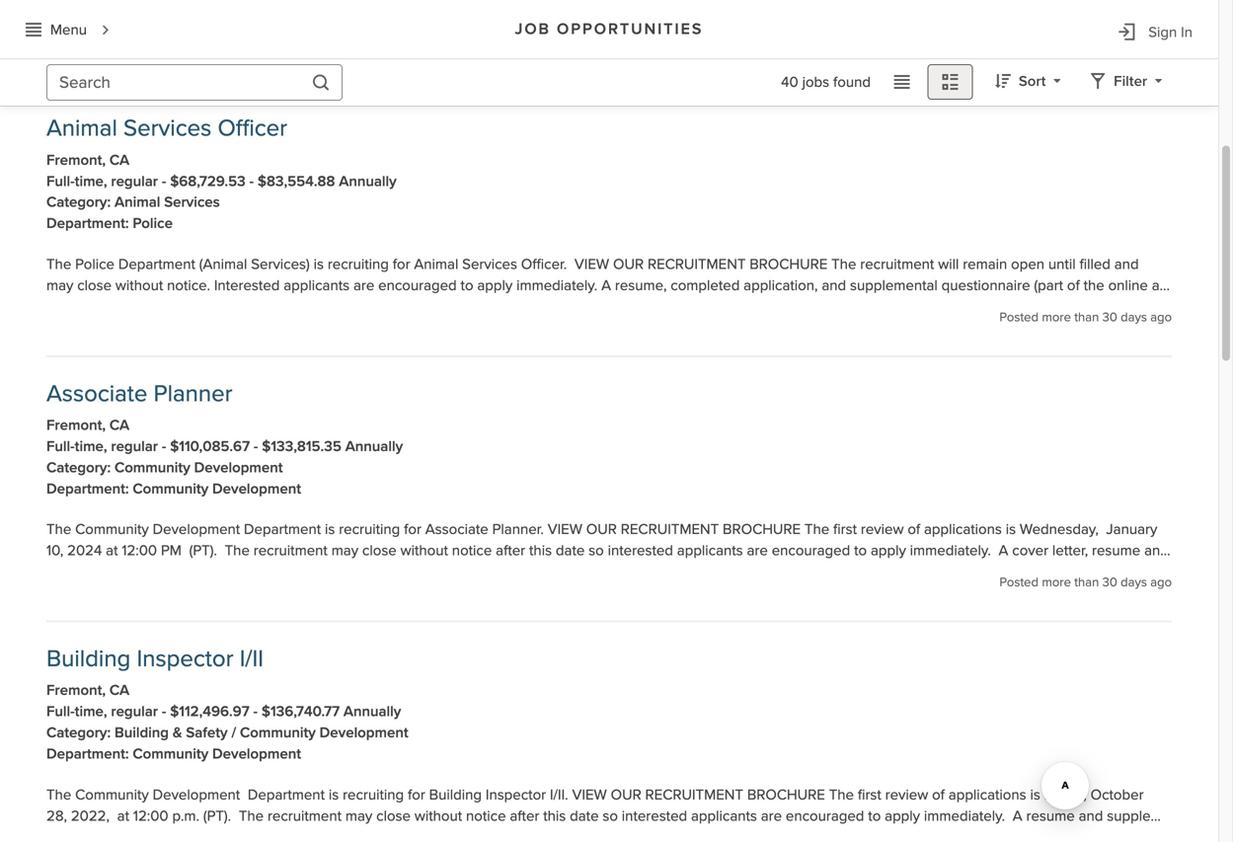 Task type: describe. For each thing, give the bounding box(es) containing it.
caret down image
[[1155, 75, 1162, 87]]

recruitment for building inspector i/ii
[[645, 786, 743, 804]]

0 horizontal spatial police
[[75, 255, 114, 274]]

of for building inspector i/ii
[[932, 786, 945, 804]]

2 vertical spatial building
[[429, 786, 482, 804]]

0 vertical spatial services
[[123, 114, 212, 143]]

0 vertical spatial recruiting
[[328, 255, 389, 274]]

view for associate planner
[[548, 520, 582, 539]]

first for associate planner
[[833, 520, 857, 539]]

$68,729.53
[[170, 172, 246, 190]]

menu
[[50, 21, 87, 39]]

is left friday,
[[1030, 786, 1040, 804]]

i/ii.
[[550, 786, 568, 804]]

wednesday,
[[1020, 520, 1099, 539]]

annually for animal services officer
[[339, 172, 397, 190]]

associate planner link
[[46, 379, 233, 408]]

safety
[[186, 724, 228, 742]]

services)
[[251, 255, 310, 274]]

in
[[1181, 23, 1193, 42]]

30 for associate planner
[[1102, 575, 1117, 590]]

0 vertical spatial recruitment
[[648, 255, 746, 274]]

0 vertical spatial building
[[46, 645, 131, 673]]

1 vertical spatial recruiting
[[339, 520, 400, 539]]

/
[[231, 724, 236, 742]]

fremont, for building inspector i/ii
[[46, 681, 106, 700]]

1 vertical spatial for
[[404, 520, 422, 539]]

days for animal services officer
[[1121, 309, 1147, 325]]

regular for services
[[111, 172, 158, 190]]

ago for animal services officer
[[1150, 309, 1172, 325]]

full- for animal
[[46, 172, 75, 190]]

sign in button
[[1105, 6, 1204, 52]]

30 for animal services officer
[[1102, 309, 1117, 325]]

annually for building inspector i/ii
[[343, 703, 401, 721]]

ca for building
[[109, 681, 129, 700]]

posted for animal services officer
[[1000, 309, 1039, 325]]

xs image
[[26, 22, 41, 37]]

40
[[781, 73, 798, 91]]

than for associate planner
[[1074, 575, 1099, 590]]

- left $133,815.35
[[254, 437, 258, 456]]

recruitment
[[860, 255, 934, 274]]

- left $112,496.97
[[162, 703, 166, 721]]

remain
[[963, 255, 1007, 274]]

friday,
[[1044, 786, 1087, 804]]

police inside animal services officer fremont, ca full-time, regular - $68,729.53 - $83,554.88 annually category: animal services department: police
[[133, 214, 173, 233]]

2 vertical spatial for
[[408, 786, 425, 804]]

associate inside associate planner fremont, ca full-time, regular - $110,085.67 - $133,815.35 annually category: community development department: community development
[[46, 379, 147, 408]]

the community development department is recruiting for associate planner. view our recruitment brochure the first review of applications is  wednesday,  january
[[46, 520, 1157, 539]]

our for building inspector i/ii
[[611, 786, 641, 804]]

department: inside building inspector i/ii fremont, ca full-time, regular - $112,496.97 - $136,740.77 annually category: building & safety / community development department: community development
[[46, 745, 129, 763]]

filter link
[[1081, 64, 1171, 100]]

found
[[833, 73, 871, 91]]

department: inside associate planner fremont, ca full-time, regular - $110,085.67 - $133,815.35 annually category: community development department: community development
[[46, 480, 129, 498]]

applications for building inspector i/ii
[[949, 786, 1026, 804]]

animal services officer fremont, ca full-time, regular - $68,729.53 - $83,554.88 annually category: animal services department: police
[[46, 114, 397, 233]]

2 vertical spatial services
[[462, 255, 517, 274]]

time, for building
[[75, 703, 107, 721]]

ago for associate planner
[[1150, 575, 1172, 590]]

job
[[515, 20, 551, 39]]

department: inside animal services officer fremont, ca full-time, regular - $68,729.53 - $83,554.88 annually category: animal services department: police
[[46, 214, 129, 233]]

planner.
[[492, 520, 544, 539]]

- left $136,740.77
[[253, 703, 258, 721]]

more for animal services officer
[[1042, 309, 1071, 325]]

sort
[[1019, 72, 1046, 90]]

days for associate planner
[[1121, 575, 1147, 590]]

2 vertical spatial recruiting
[[343, 786, 404, 804]]

posted for associate planner
[[1000, 575, 1039, 590]]

0 vertical spatial for
[[393, 255, 410, 274]]

caret down image
[[1054, 75, 1061, 87]]

$133,815.35
[[262, 437, 341, 456]]

filter
[[1114, 72, 1147, 90]]

2 vertical spatial animal
[[414, 255, 458, 274]]

the police department (animal services) is recruiting for animal services officer.  view our recruitment brochure the recruitment will remain open until filled and
[[46, 255, 1139, 274]]

view for building inspector i/ii
[[572, 786, 607, 804]]

1 posted from the top
[[1000, 44, 1039, 59]]

open
[[1011, 255, 1045, 274]]

i/ii
[[240, 645, 264, 673]]

until
[[1048, 255, 1076, 274]]

building inspector i/ii link
[[46, 645, 264, 673]]

brochure for building inspector i/ii
[[747, 786, 825, 804]]

0 horizontal spatial department
[[118, 255, 195, 274]]

and
[[1114, 255, 1139, 274]]

1 vertical spatial inspector
[[486, 786, 546, 804]]

- left $68,729.53
[[162, 172, 166, 190]]

&
[[173, 724, 182, 742]]



Task type: locate. For each thing, give the bounding box(es) containing it.
annually inside building inspector i/ii fremont, ca full-time, regular - $112,496.97 - $136,740.77 annually category: building & safety / community development department: community development
[[343, 703, 401, 721]]

1 time, from the top
[[75, 172, 107, 190]]

0 vertical spatial ago
[[1150, 44, 1172, 59]]

ca down animal services officer link
[[109, 151, 129, 169]]

(animal
[[199, 255, 247, 274]]

2 category: from the top
[[46, 458, 111, 477]]

more down wednesday,
[[1042, 575, 1071, 590]]

0 vertical spatial regular
[[111, 172, 158, 190]]

0 vertical spatial full-
[[46, 172, 75, 190]]

will
[[938, 255, 959, 274]]

1 vertical spatial brochure
[[723, 520, 801, 539]]

0 horizontal spatial inspector
[[137, 645, 234, 673]]

2 vertical spatial posted more than 30 days ago
[[1000, 575, 1172, 590]]

2 vertical spatial more
[[1042, 575, 1071, 590]]

associate planner fremont, ca full-time, regular - $110,085.67 - $133,815.35 annually category: community development department: community development
[[46, 379, 403, 498]]

ca inside associate planner fremont, ca full-time, regular - $110,085.67 - $133,815.35 annually category: community development department: community development
[[109, 416, 129, 434]]

3 department: from the top
[[46, 745, 129, 763]]

0 vertical spatial first
[[833, 520, 857, 539]]

1 category: from the top
[[46, 193, 111, 211]]

1 vertical spatial services
[[164, 193, 220, 211]]

our
[[613, 255, 644, 274], [586, 520, 617, 539], [611, 786, 641, 804]]

building inspector i/ii fremont, ca full-time, regular - $112,496.97 - $136,740.77 annually category: building & safety / community development department: community development
[[46, 645, 408, 763]]

police
[[133, 214, 173, 233], [75, 255, 114, 274]]

3 30 from the top
[[1102, 575, 1117, 590]]

regular down building inspector i/ii link
[[111, 703, 158, 721]]

sign
[[1148, 23, 1177, 42]]

annually right $133,815.35
[[345, 437, 403, 456]]

3 full- from the top
[[46, 703, 75, 721]]

3 posted from the top
[[1000, 575, 1039, 590]]

0 vertical spatial fremont,
[[46, 151, 106, 169]]

$110,085.67
[[170, 437, 250, 456]]

animal
[[46, 114, 117, 143], [115, 193, 160, 211], [414, 255, 458, 274]]

2 vertical spatial full-
[[46, 703, 75, 721]]

1 than from the top
[[1074, 44, 1099, 59]]

2 time, from the top
[[75, 437, 107, 456]]

0 vertical spatial view
[[575, 255, 609, 274]]

time, down "associate planner" link
[[75, 437, 107, 456]]

Search by keyword. When autocomplete results are available use up and down arrows to select an item. text field
[[46, 64, 343, 101]]

1 vertical spatial review
[[885, 786, 928, 804]]

category: inside animal services officer fremont, ca full-time, regular - $68,729.53 - $83,554.88 annually category: animal services department: police
[[46, 193, 111, 211]]

2 than from the top
[[1074, 309, 1099, 325]]

applications left wednesday,
[[924, 520, 1002, 539]]

2 vertical spatial category:
[[46, 724, 111, 742]]

posted up sort link in the right top of the page
[[1000, 44, 1039, 59]]

2 fremont, from the top
[[46, 416, 106, 434]]

0 vertical spatial posted more than 30 days ago
[[1000, 44, 1172, 59]]

0 vertical spatial 30
[[1102, 44, 1117, 59]]

0 horizontal spatial of
[[908, 520, 920, 539]]

ago
[[1150, 44, 1172, 59], [1150, 309, 1172, 325], [1150, 575, 1172, 590]]

2 vertical spatial ca
[[109, 681, 129, 700]]

inspector
[[137, 645, 234, 673], [486, 786, 546, 804]]

officer
[[218, 114, 287, 143]]

regular for inspector
[[111, 703, 158, 721]]

ca inside animal services officer fremont, ca full-time, regular - $68,729.53 - $83,554.88 annually category: animal services department: police
[[109, 151, 129, 169]]

is down $136,740.77
[[329, 786, 339, 804]]

posted
[[1000, 44, 1039, 59], [1000, 309, 1039, 325], [1000, 575, 1039, 590]]

0 vertical spatial annually
[[339, 172, 397, 190]]

1 vertical spatial animal
[[115, 193, 160, 211]]

1 vertical spatial 30
[[1102, 309, 1117, 325]]

1 vertical spatial ago
[[1150, 309, 1172, 325]]

2 vertical spatial annually
[[343, 703, 401, 721]]

1 vertical spatial department:
[[46, 480, 129, 498]]

2 regular from the top
[[111, 437, 158, 456]]

category: inside building inspector i/ii fremont, ca full-time, regular - $112,496.97 - $136,740.77 annually category: building & safety / community development department: community development
[[46, 724, 111, 742]]

1 vertical spatial full-
[[46, 437, 75, 456]]

1 vertical spatial view
[[548, 520, 582, 539]]

fremont, inside animal services officer fremont, ca full-time, regular - $68,729.53 - $83,554.88 annually category: animal services department: police
[[46, 151, 106, 169]]

annually right $136,740.77
[[343, 703, 401, 721]]

0 vertical spatial our
[[613, 255, 644, 274]]

applications for associate planner
[[924, 520, 1002, 539]]

3 fremont, from the top
[[46, 681, 106, 700]]

more for associate planner
[[1042, 575, 1071, 590]]

first for building inspector i/ii
[[858, 786, 881, 804]]

ca inside building inspector i/ii fremont, ca full-time, regular - $112,496.97 - $136,740.77 annually category: building & safety / community development department: community development
[[109, 681, 129, 700]]

$136,740.77
[[262, 703, 340, 721]]

1 full- from the top
[[46, 172, 75, 190]]

annually inside animal services officer fremont, ca full-time, regular - $68,729.53 - $83,554.88 annually category: animal services department: police
[[339, 172, 397, 190]]

2 posted more than 30 days ago from the top
[[1000, 309, 1172, 325]]

recruiting
[[328, 255, 389, 274], [339, 520, 400, 539], [343, 786, 404, 804]]

recruitment for associate planner
[[621, 520, 719, 539]]

regular down "associate planner" link
[[111, 437, 158, 456]]

3 posted more than 30 days ago from the top
[[1000, 575, 1172, 590]]

posted more than 30 days ago
[[1000, 44, 1172, 59], [1000, 309, 1172, 325], [1000, 575, 1172, 590]]

full- inside animal services officer fremont, ca full-time, regular - $68,729.53 - $83,554.88 annually category: animal services department: police
[[46, 172, 75, 190]]

than up filter link
[[1074, 44, 1099, 59]]

is
[[314, 255, 324, 274], [325, 520, 335, 539], [1006, 520, 1016, 539], [329, 786, 339, 804], [1030, 786, 1040, 804]]

-
[[162, 172, 166, 190], [249, 172, 254, 190], [162, 437, 166, 456], [254, 437, 258, 456], [162, 703, 166, 721], [253, 703, 258, 721]]

fremont, down building inspector i/ii link
[[46, 681, 106, 700]]

2 department: from the top
[[46, 480, 129, 498]]

review for building inspector i/ii
[[885, 786, 928, 804]]

2 30 from the top
[[1102, 309, 1117, 325]]

1 ca from the top
[[109, 151, 129, 169]]

time, down building inspector i/ii link
[[75, 703, 107, 721]]

is down $133,815.35
[[325, 520, 335, 539]]

$83,554.88
[[258, 172, 335, 190]]

0 vertical spatial time,
[[75, 172, 107, 190]]

regular inside animal services officer fremont, ca full-time, regular - $68,729.53 - $83,554.88 annually category: animal services department: police
[[111, 172, 158, 190]]

inspector left i/ii.
[[486, 786, 546, 804]]

1 vertical spatial department
[[244, 520, 321, 539]]

1 vertical spatial category:
[[46, 458, 111, 477]]

1 ago from the top
[[1150, 44, 1172, 59]]

1 horizontal spatial inspector
[[486, 786, 546, 804]]

0 vertical spatial animal
[[46, 114, 117, 143]]

associate left planner
[[46, 379, 147, 408]]

30
[[1102, 44, 1117, 59], [1102, 309, 1117, 325], [1102, 575, 1117, 590]]

1 regular from the top
[[111, 172, 158, 190]]

full-
[[46, 172, 75, 190], [46, 437, 75, 456], [46, 703, 75, 721]]

menu link
[[15, 12, 119, 48]]

services
[[123, 114, 212, 143], [164, 193, 220, 211], [462, 255, 517, 274]]

posted down wednesday,
[[1000, 575, 1039, 590]]

2 ago from the top
[[1150, 309, 1172, 325]]

view
[[575, 255, 609, 274], [548, 520, 582, 539], [572, 786, 607, 804]]

posted more than 30 days ago down wednesday,
[[1000, 575, 1172, 590]]

1 horizontal spatial associate
[[425, 520, 488, 539]]

1 vertical spatial ca
[[109, 416, 129, 434]]

2 vertical spatial ago
[[1150, 575, 1172, 590]]

3 than from the top
[[1074, 575, 1099, 590]]

2 vertical spatial brochure
[[747, 786, 825, 804]]

1 vertical spatial posted more than 30 days ago
[[1000, 309, 1172, 325]]

posted more than 30 days ago up caret down icon
[[1000, 44, 1172, 59]]

2 vertical spatial fremont,
[[46, 681, 106, 700]]

ca down building inspector i/ii link
[[109, 681, 129, 700]]

1 vertical spatial first
[[858, 786, 881, 804]]

3 ago from the top
[[1150, 575, 1172, 590]]

1 vertical spatial more
[[1042, 309, 1071, 325]]

1 vertical spatial time,
[[75, 437, 107, 456]]

is left wednesday,
[[1006, 520, 1016, 539]]

2 vertical spatial department:
[[46, 745, 129, 763]]

0 vertical spatial days
[[1121, 44, 1147, 59]]

1 horizontal spatial of
[[932, 786, 945, 804]]

brochure
[[750, 255, 828, 274], [723, 520, 801, 539], [747, 786, 825, 804]]

fremont, inside associate planner fremont, ca full-time, regular - $110,085.67 - $133,815.35 annually category: community development department: community development
[[46, 416, 106, 434]]

0 vertical spatial police
[[133, 214, 173, 233]]

community
[[115, 458, 190, 477], [133, 480, 208, 498], [75, 520, 149, 539], [240, 724, 316, 742], [133, 745, 208, 763], [75, 786, 149, 804]]

fremont, for animal services officer
[[46, 151, 106, 169]]

category: for animal services officer
[[46, 193, 111, 211]]

time, inside associate planner fremont, ca full-time, regular - $110,085.67 - $133,815.35 annually category: community development department: community development
[[75, 437, 107, 456]]

3 ca from the top
[[109, 681, 129, 700]]

0 vertical spatial associate
[[46, 379, 147, 408]]

0 vertical spatial ca
[[109, 151, 129, 169]]

0 vertical spatial inspector
[[137, 645, 234, 673]]

1 30 from the top
[[1102, 44, 1117, 59]]

more up caret down icon
[[1042, 44, 1071, 59]]

1 vertical spatial posted
[[1000, 309, 1039, 325]]

more down until
[[1042, 309, 1071, 325]]

0 vertical spatial than
[[1074, 44, 1099, 59]]

3 more from the top
[[1042, 575, 1071, 590]]

fremont, down animal services officer link
[[46, 151, 106, 169]]

than
[[1074, 44, 1099, 59], [1074, 309, 1099, 325], [1074, 575, 1099, 590]]

1 vertical spatial our
[[586, 520, 617, 539]]

2 full- from the top
[[46, 437, 75, 456]]

fremont,
[[46, 151, 106, 169], [46, 416, 106, 434], [46, 681, 106, 700]]

category: for building inspector i/ii
[[46, 724, 111, 742]]

1 horizontal spatial department
[[244, 520, 321, 539]]

regular down animal services officer link
[[111, 172, 158, 190]]

inspector up $112,496.97
[[137, 645, 234, 673]]

1 more from the top
[[1042, 44, 1071, 59]]

1 vertical spatial annually
[[345, 437, 403, 456]]

annually
[[339, 172, 397, 190], [345, 437, 403, 456], [343, 703, 401, 721]]

3 time, from the top
[[75, 703, 107, 721]]

1 fremont, from the top
[[46, 151, 106, 169]]

1 posted more than 30 days ago from the top
[[1000, 44, 1172, 59]]

- left $110,085.67
[[162, 437, 166, 456]]

than down 'filled'
[[1074, 309, 1099, 325]]

0 vertical spatial of
[[908, 520, 920, 539]]

department down $133,815.35
[[244, 520, 321, 539]]

sign in
[[1148, 23, 1193, 42]]

applications
[[924, 520, 1002, 539], [949, 786, 1026, 804]]

inspector inside building inspector i/ii fremont, ca full-time, regular - $112,496.97 - $136,740.77 annually category: building & safety / community development department: community development
[[137, 645, 234, 673]]

for
[[393, 255, 410, 274], [404, 520, 422, 539], [408, 786, 425, 804]]

of
[[908, 520, 920, 539], [932, 786, 945, 804]]

1 vertical spatial building
[[115, 724, 169, 742]]

filled
[[1080, 255, 1111, 274]]

1 vertical spatial police
[[75, 255, 114, 274]]

2 days from the top
[[1121, 309, 1147, 325]]

regular
[[111, 172, 158, 190], [111, 437, 158, 456], [111, 703, 158, 721]]

full- inside building inspector i/ii fremont, ca full-time, regular - $112,496.97 - $136,740.77 annually category: building & safety / community development department: community development
[[46, 703, 75, 721]]

1 vertical spatial days
[[1121, 309, 1147, 325]]

department
[[118, 255, 195, 274], [244, 520, 321, 539]]

2 vertical spatial regular
[[111, 703, 158, 721]]

1 vertical spatial fremont,
[[46, 416, 106, 434]]

2 posted from the top
[[1000, 309, 1039, 325]]

1 vertical spatial recruitment
[[621, 520, 719, 539]]

$112,496.97
[[170, 703, 249, 721]]

animal services officer link
[[46, 114, 287, 143]]

2 vertical spatial 30
[[1102, 575, 1117, 590]]

recruitment
[[648, 255, 746, 274], [621, 520, 719, 539], [645, 786, 743, 804]]

1 vertical spatial regular
[[111, 437, 158, 456]]

ca for animal
[[109, 151, 129, 169]]

days
[[1121, 44, 1147, 59], [1121, 309, 1147, 325], [1121, 575, 1147, 590]]

the community development  department  is recruiting for building inspector i/ii. view our recruitment brochure the first review of applications is  friday, october
[[46, 786, 1144, 804]]

sort link
[[986, 64, 1070, 100]]

1 days from the top
[[1121, 44, 1147, 59]]

more
[[1042, 44, 1071, 59], [1042, 309, 1071, 325], [1042, 575, 1071, 590]]

time, down animal services officer link
[[75, 172, 107, 190]]

2 vertical spatial than
[[1074, 575, 1099, 590]]

3 days from the top
[[1121, 575, 1147, 590]]

is right services)
[[314, 255, 324, 274]]

annually inside associate planner fremont, ca full-time, regular - $110,085.67 - $133,815.35 annually category: community development department: community development
[[345, 437, 403, 456]]

0 vertical spatial department
[[118, 255, 195, 274]]

review
[[861, 520, 904, 539], [885, 786, 928, 804]]

time,
[[75, 172, 107, 190], [75, 437, 107, 456], [75, 703, 107, 721]]

2 vertical spatial view
[[572, 786, 607, 804]]

ca down "associate planner" link
[[109, 416, 129, 434]]

2 vertical spatial time,
[[75, 703, 107, 721]]

planner
[[154, 379, 233, 408]]

regular inside associate planner fremont, ca full-time, regular - $110,085.67 - $133,815.35 annually category: community development department: community development
[[111, 437, 158, 456]]

applications left friday,
[[949, 786, 1026, 804]]

1 vertical spatial associate
[[425, 520, 488, 539]]

october
[[1091, 786, 1144, 804]]

2 vertical spatial recruitment
[[645, 786, 743, 804]]

0 vertical spatial applications
[[924, 520, 1002, 539]]

0 vertical spatial department:
[[46, 214, 129, 233]]

time, for animal
[[75, 172, 107, 190]]

department:
[[46, 214, 129, 233], [46, 480, 129, 498], [46, 745, 129, 763]]

department left the (animal at the left of page
[[118, 255, 195, 274]]

our for associate planner
[[586, 520, 617, 539]]

3 category: from the top
[[46, 724, 111, 742]]

full- for building
[[46, 703, 75, 721]]

of for associate planner
[[908, 520, 920, 539]]

0 vertical spatial brochure
[[750, 255, 828, 274]]

2 vertical spatial our
[[611, 786, 641, 804]]

1 vertical spatial of
[[932, 786, 945, 804]]

3 regular from the top
[[111, 703, 158, 721]]

job opportunities
[[515, 20, 703, 39]]

0 vertical spatial category:
[[46, 193, 111, 211]]

annually right $83,554.88
[[339, 172, 397, 190]]

chevron right image
[[97, 22, 114, 39]]

2 ca from the top
[[109, 416, 129, 434]]

2 more from the top
[[1042, 309, 1071, 325]]

2 vertical spatial days
[[1121, 575, 1147, 590]]

ca
[[109, 151, 129, 169], [109, 416, 129, 434], [109, 681, 129, 700]]

building
[[46, 645, 131, 673], [115, 724, 169, 742], [429, 786, 482, 804]]

time, inside animal services officer fremont, ca full-time, regular - $68,729.53 - $83,554.88 annually category: animal services department: police
[[75, 172, 107, 190]]

brochure for associate planner
[[723, 520, 801, 539]]

associate left planner.
[[425, 520, 488, 539]]

first
[[833, 520, 857, 539], [858, 786, 881, 804]]

jobs
[[802, 73, 829, 91]]

posted more than 30 days ago for associate planner
[[1000, 575, 1172, 590]]

review for associate planner
[[861, 520, 904, 539]]

category: inside associate planner fremont, ca full-time, regular - $110,085.67 - $133,815.35 annually category: community development department: community development
[[46, 458, 111, 477]]

posted more than 30 days ago down 'filled'
[[1000, 309, 1172, 325]]

fremont, down "associate planner" link
[[46, 416, 106, 434]]

category:
[[46, 193, 111, 211], [46, 458, 111, 477], [46, 724, 111, 742]]

0 vertical spatial review
[[861, 520, 904, 539]]

header element
[[0, 0, 1218, 58]]

1 vertical spatial than
[[1074, 309, 1099, 325]]

fremont, inside building inspector i/ii fremont, ca full-time, regular - $112,496.97 - $136,740.77 annually category: building & safety / community development department: community development
[[46, 681, 106, 700]]

0 horizontal spatial associate
[[46, 379, 147, 408]]

posted more than 30 days ago for animal services officer
[[1000, 309, 1172, 325]]

associate
[[46, 379, 147, 408], [425, 520, 488, 539]]

opportunities
[[557, 20, 703, 39]]

full- inside associate planner fremont, ca full-time, regular - $110,085.67 - $133,815.35 annually category: community development department: community development
[[46, 437, 75, 456]]

2 vertical spatial posted
[[1000, 575, 1039, 590]]

time, inside building inspector i/ii fremont, ca full-time, regular - $112,496.97 - $136,740.77 annually category: building & safety / community development department: community development
[[75, 703, 107, 721]]

- right $68,729.53
[[249, 172, 254, 190]]

1 department: from the top
[[46, 214, 129, 233]]

the
[[46, 255, 71, 274], [831, 255, 856, 274], [46, 520, 71, 539], [805, 520, 830, 539], [46, 786, 71, 804], [829, 786, 854, 804]]

1 horizontal spatial police
[[133, 214, 173, 233]]

posted down open
[[1000, 309, 1039, 325]]

development
[[194, 458, 283, 477], [212, 480, 301, 498], [153, 520, 240, 539], [320, 724, 408, 742], [212, 745, 301, 763], [153, 786, 240, 804]]

regular inside building inspector i/ii fremont, ca full-time, regular - $112,496.97 - $136,740.77 annually category: building & safety / community development department: community development
[[111, 703, 158, 721]]

0 vertical spatial more
[[1042, 44, 1071, 59]]

than down wednesday,
[[1074, 575, 1099, 590]]

0 vertical spatial posted
[[1000, 44, 1039, 59]]

40 jobs found
[[781, 73, 871, 91]]

1 vertical spatial applications
[[949, 786, 1026, 804]]

than for animal services officer
[[1074, 309, 1099, 325]]



